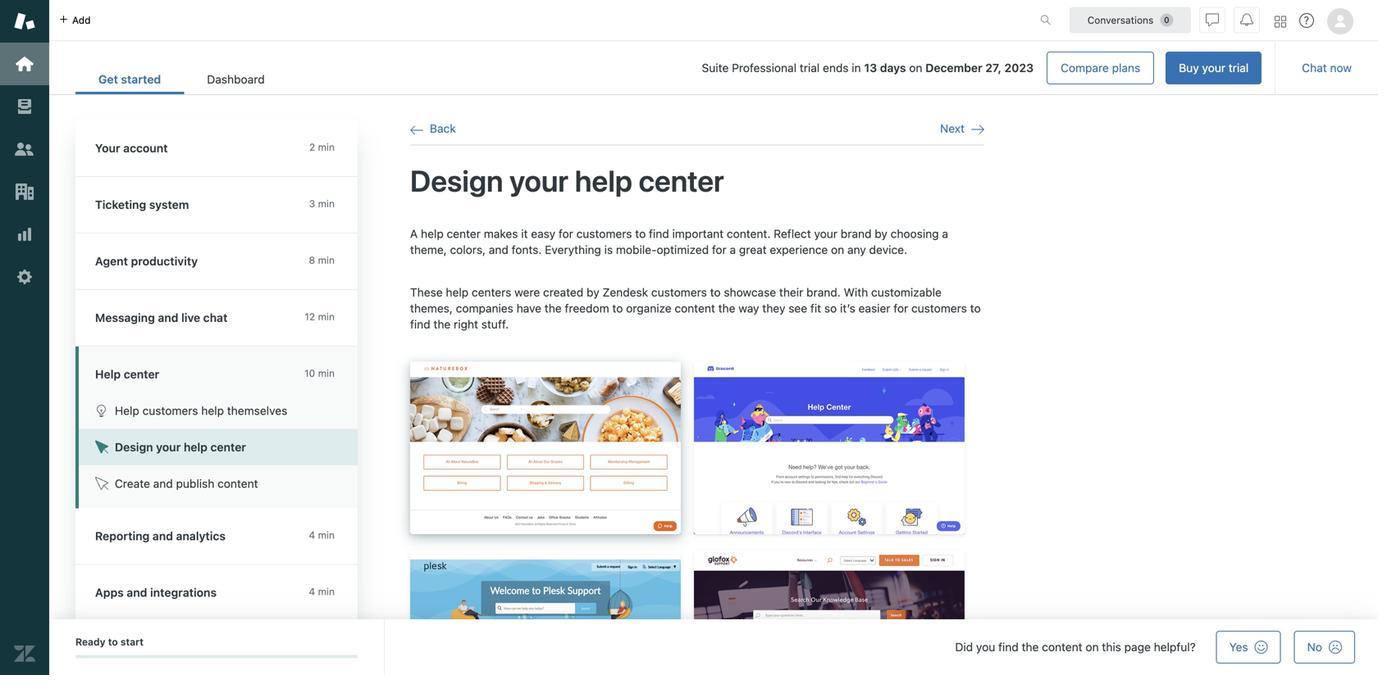 Task type: vqa. For each thing, say whether or not it's contained in the screenshot.
settings to the right
no



Task type: describe. For each thing, give the bounding box(es) containing it.
chat now button
[[1289, 52, 1365, 84]]

theme,
[[410, 243, 447, 257]]

the down created
[[545, 302, 562, 315]]

help inside design your help center button
[[184, 441, 207, 454]]

on inside a help center makes it easy for customers to find important content. reflect your brand by choosing a theme, colors, and fonts. everything is mobile-optimized for a great experience on any device.
[[831, 243, 844, 257]]

4 for apps and integrations
[[309, 586, 315, 598]]

min for messaging and live chat
[[318, 311, 335, 323]]

page
[[1124, 641, 1151, 655]]

2 min
[[309, 141, 335, 153]]

region containing a help center makes it easy for customers to find important content. reflect your brand by choosing a theme, colors, and fonts. everything is mobile-optimized for a great experience on any device.
[[410, 226, 984, 676]]

account
[[123, 141, 168, 155]]

dashboard
[[207, 73, 265, 86]]

4 min for integrations
[[309, 586, 335, 598]]

suite professional trial ends in 13 days on december 27, 2023
[[702, 61, 1034, 75]]

section containing compare plans
[[301, 52, 1262, 84]]

these help centers were created by zendesk customers to showcase their brand. with customizable themes, companies have the freedom to organize content the way they see fit so it's easier for customers to find the right stuff.
[[410, 286, 981, 331]]

trial for professional
[[800, 61, 820, 75]]

1 horizontal spatial a
[[942, 227, 948, 241]]

next
[[940, 122, 965, 135]]

customers up organize
[[651, 286, 707, 299]]

everything
[[545, 243, 601, 257]]

agent productivity
[[95, 255, 198, 268]]

back button
[[410, 121, 456, 136]]

button displays agent's chat status as invisible. image
[[1206, 14, 1219, 27]]

freedom
[[565, 302, 609, 315]]

ticketing system
[[95, 198, 189, 212]]

apps and integrations
[[95, 586, 217, 600]]

help center heading
[[75, 347, 358, 393]]

4 for reporting and analytics
[[309, 530, 315, 541]]

December 27, 2023 text field
[[925, 61, 1034, 75]]

organize
[[626, 302, 671, 315]]

reporting image
[[14, 224, 35, 245]]

help for help customers help themselves
[[115, 404, 139, 418]]

0 vertical spatial for
[[559, 227, 573, 241]]

any
[[847, 243, 866, 257]]

choosing
[[891, 227, 939, 241]]

help for help center
[[95, 368, 121, 381]]

great
[[739, 243, 767, 257]]

easy
[[531, 227, 555, 241]]

apps
[[95, 586, 124, 600]]

and inside a help center makes it easy for customers to find important content. reflect your brand by choosing a theme, colors, and fonts. everything is mobile-optimized for a great experience on any device.
[[489, 243, 508, 257]]

to inside footer
[[108, 637, 118, 648]]

customers image
[[14, 139, 35, 160]]

agent
[[95, 255, 128, 268]]

center inside a help center makes it easy for customers to find important content. reflect your brand by choosing a theme, colors, and fonts. everything is mobile-optimized for a great experience on any device.
[[447, 227, 481, 241]]

your
[[95, 141, 120, 155]]

the left way
[[718, 302, 735, 315]]

footer containing did you find the content on this page helpful?
[[49, 620, 1378, 676]]

12
[[305, 311, 315, 323]]

have
[[516, 302, 541, 315]]

content inside footer
[[1042, 641, 1082, 655]]

and for messaging and live chat
[[158, 311, 178, 325]]

your inside a help center makes it easy for customers to find important content. reflect your brand by choosing a theme, colors, and fonts. everything is mobile-optimized for a great experience on any device.
[[814, 227, 838, 241]]

help customers help themselves
[[115, 404, 287, 418]]

themselves
[[227, 404, 287, 418]]

buy your trial
[[1179, 61, 1249, 75]]

2
[[309, 141, 315, 153]]

0 horizontal spatial a
[[730, 243, 736, 257]]

device.
[[869, 243, 907, 257]]

reflect
[[774, 227, 811, 241]]

way
[[738, 302, 759, 315]]

discord help center built using zendesk. image
[[694, 362, 965, 535]]

and for create and publish content
[[153, 477, 173, 491]]

brand
[[841, 227, 872, 241]]

your account
[[95, 141, 168, 155]]

publish
[[176, 477, 214, 491]]

analytics
[[176, 530, 226, 543]]

help center
[[95, 368, 159, 381]]

no button
[[1294, 632, 1355, 664]]

help customers help themselves button
[[79, 393, 358, 429]]

brand.
[[806, 286, 841, 299]]

customers inside a help center makes it easy for customers to find important content. reflect your brand by choosing a theme, colors, and fonts. everything is mobile-optimized for a great experience on any device.
[[576, 227, 632, 241]]

so
[[824, 302, 837, 315]]

their
[[779, 286, 803, 299]]

notifications image
[[1240, 14, 1253, 27]]

customers down the customizable
[[911, 302, 967, 315]]

fit
[[810, 302, 821, 315]]

find inside a help center makes it easy for customers to find important content. reflect your brand by choosing a theme, colors, and fonts. everything is mobile-optimized for a great experience on any device.
[[649, 227, 669, 241]]

it
[[521, 227, 528, 241]]

important
[[672, 227, 724, 241]]

mobile-
[[616, 243, 657, 257]]

min for ticketing system
[[318, 198, 335, 210]]

this
[[1102, 641, 1121, 655]]

days
[[880, 61, 906, 75]]

min for apps and integrations
[[318, 586, 335, 598]]

add button
[[49, 0, 100, 40]]

back
[[430, 122, 456, 135]]

to inside a help center makes it easy for customers to find important content. reflect your brand by choosing a theme, colors, and fonts. everything is mobile-optimized for a great experience on any device.
[[635, 227, 646, 241]]

design inside button
[[115, 441, 153, 454]]

themes,
[[410, 302, 453, 315]]

2023
[[1004, 61, 1034, 75]]

centers
[[472, 286, 511, 299]]

no
[[1307, 641, 1322, 655]]

the down themes,
[[433, 318, 451, 331]]

compare plans
[[1061, 61, 1140, 75]]

conversations button
[[1070, 7, 1191, 33]]

organizations image
[[14, 181, 35, 203]]

productivity
[[131, 255, 198, 268]]

8
[[309, 255, 315, 266]]

glofox help center built using zendesk. image
[[694, 551, 965, 676]]

ticketing
[[95, 198, 146, 212]]

next button
[[940, 121, 984, 136]]

makes
[[484, 227, 518, 241]]

a
[[410, 227, 418, 241]]

did
[[955, 641, 973, 655]]

plesk help center built using zendesk. image
[[410, 551, 681, 676]]

min for help center
[[318, 368, 335, 379]]

content inside create and publish content button
[[218, 477, 258, 491]]

center inside button
[[210, 441, 246, 454]]

design inside content-title region
[[410, 163, 503, 198]]

27,
[[985, 61, 1002, 75]]

3 min
[[309, 198, 335, 210]]

see
[[789, 302, 807, 315]]

help inside these help centers were created by zendesk customers to showcase their brand. with customizable themes, companies have the freedom to organize content the way they see fit so it's easier for customers to find the right stuff.
[[446, 286, 469, 299]]

companies
[[456, 302, 513, 315]]

admin image
[[14, 267, 35, 288]]

get
[[98, 73, 118, 86]]

ready to start
[[75, 637, 144, 648]]

and for reporting and analytics
[[152, 530, 173, 543]]

1 horizontal spatial for
[[712, 243, 727, 257]]

did you find the content on this page helpful?
[[955, 641, 1196, 655]]

views image
[[14, 96, 35, 117]]



Task type: locate. For each thing, give the bounding box(es) containing it.
help inside content-title region
[[575, 163, 632, 198]]

compare
[[1061, 61, 1109, 75]]

design your help center button
[[79, 429, 358, 466]]

suite
[[702, 61, 729, 75]]

0 horizontal spatial on
[[831, 243, 844, 257]]

help up theme,
[[421, 227, 444, 241]]

get started
[[98, 73, 161, 86]]

min for agent productivity
[[318, 255, 335, 266]]

13
[[864, 61, 877, 75]]

a
[[942, 227, 948, 241], [730, 243, 736, 257]]

buy your trial button
[[1166, 52, 1262, 84]]

2 4 from the top
[[309, 586, 315, 598]]

1 vertical spatial by
[[587, 286, 599, 299]]

help up design your help center button
[[201, 404, 224, 418]]

buy
[[1179, 61, 1199, 75]]

1 horizontal spatial design
[[410, 163, 503, 198]]

2 trial from the left
[[800, 61, 820, 75]]

0 vertical spatial design your help center
[[410, 163, 724, 198]]

1 vertical spatial a
[[730, 243, 736, 257]]

1 horizontal spatial trial
[[1229, 61, 1249, 75]]

experience
[[770, 243, 828, 257]]

6 min from the top
[[318, 530, 335, 541]]

your right buy
[[1202, 61, 1225, 75]]

create and publish content button
[[79, 466, 358, 502]]

get started image
[[14, 53, 35, 75]]

help inside a help center makes it easy for customers to find important content. reflect your brand by choosing a theme, colors, and fonts. everything is mobile-optimized for a great experience on any device.
[[421, 227, 444, 241]]

1 vertical spatial help
[[115, 404, 139, 418]]

10 min
[[304, 368, 335, 379]]

naturebox help center built using zendesk. image
[[410, 362, 681, 535]]

help up publish
[[184, 441, 207, 454]]

your up easy
[[509, 163, 569, 198]]

design up create
[[115, 441, 153, 454]]

7 min from the top
[[318, 586, 335, 598]]

by inside a help center makes it easy for customers to find important content. reflect your brand by choosing a theme, colors, and fonts. everything is mobile-optimized for a great experience on any device.
[[875, 227, 887, 241]]

in
[[852, 61, 861, 75]]

trial down notifications 'icon'
[[1229, 61, 1249, 75]]

for down important
[[712, 243, 727, 257]]

find
[[649, 227, 669, 241], [410, 318, 430, 331], [998, 641, 1019, 655]]

design
[[410, 163, 503, 198], [115, 441, 153, 454]]

2 vertical spatial find
[[998, 641, 1019, 655]]

content-title region
[[410, 162, 984, 200]]

design your help center inside content-title region
[[410, 163, 724, 198]]

your left brand
[[814, 227, 838, 241]]

main element
[[0, 0, 49, 676]]

yes button
[[1216, 632, 1281, 664]]

0 horizontal spatial trial
[[800, 61, 820, 75]]

compare plans button
[[1047, 52, 1154, 84]]

help
[[95, 368, 121, 381], [115, 404, 139, 418]]

zendesk image
[[14, 644, 35, 665]]

0 vertical spatial 4
[[309, 530, 315, 541]]

region
[[410, 226, 984, 676]]

messaging
[[95, 311, 155, 325]]

zendesk
[[602, 286, 648, 299]]

0 vertical spatial content
[[675, 302, 715, 315]]

2 vertical spatial for
[[894, 302, 908, 315]]

min for reporting and analytics
[[318, 530, 335, 541]]

tab list
[[75, 64, 288, 94]]

optimized
[[657, 243, 709, 257]]

find right you
[[998, 641, 1019, 655]]

ends
[[823, 61, 849, 75]]

help inside button
[[115, 404, 139, 418]]

now
[[1330, 61, 1352, 75]]

chat now
[[1302, 61, 1352, 75]]

customers inside button
[[142, 404, 198, 418]]

for down the customizable
[[894, 302, 908, 315]]

progress-bar progress bar
[[75, 656, 358, 659]]

get help image
[[1299, 13, 1314, 28]]

by up freedom
[[587, 286, 599, 299]]

on right days
[[909, 61, 922, 75]]

center down messaging
[[124, 368, 159, 381]]

0 horizontal spatial find
[[410, 318, 430, 331]]

find inside footer
[[998, 641, 1019, 655]]

1 trial from the left
[[1229, 61, 1249, 75]]

design down back
[[410, 163, 503, 198]]

and left live
[[158, 311, 178, 325]]

0 vertical spatial help
[[95, 368, 121, 381]]

find inside these help centers were created by zendesk customers to showcase their brand. with customizable themes, companies have the freedom to organize content the way they see fit so it's easier for customers to find the right stuff.
[[410, 318, 430, 331]]

1 horizontal spatial on
[[909, 61, 922, 75]]

footer
[[49, 620, 1378, 676]]

for up everything
[[559, 227, 573, 241]]

and
[[489, 243, 508, 257], [158, 311, 178, 325], [153, 477, 173, 491], [152, 530, 173, 543], [127, 586, 147, 600]]

0 vertical spatial by
[[875, 227, 887, 241]]

on left this
[[1086, 641, 1099, 655]]

for inside these help centers were created by zendesk customers to showcase their brand. with customizable themes, companies have the freedom to organize content the way they see fit so it's easier for customers to find the right stuff.
[[894, 302, 908, 315]]

reporting and analytics
[[95, 530, 226, 543]]

2 horizontal spatial find
[[998, 641, 1019, 655]]

your inside section
[[1202, 61, 1225, 75]]

0 vertical spatial a
[[942, 227, 948, 241]]

trial left ends on the right
[[800, 61, 820, 75]]

center up colors,
[[447, 227, 481, 241]]

it's
[[840, 302, 855, 315]]

8 min
[[309, 255, 335, 266]]

0 horizontal spatial by
[[587, 286, 599, 299]]

created
[[543, 286, 583, 299]]

min inside help center heading
[[318, 368, 335, 379]]

design your help center up create and publish content
[[115, 441, 246, 454]]

your
[[1202, 61, 1225, 75], [509, 163, 569, 198], [814, 227, 838, 241], [156, 441, 181, 454]]

2 vertical spatial content
[[1042, 641, 1082, 655]]

create and publish content
[[115, 477, 258, 491]]

and for apps and integrations
[[127, 586, 147, 600]]

dashboard tab
[[184, 64, 288, 94]]

content
[[675, 302, 715, 315], [218, 477, 258, 491], [1042, 641, 1082, 655]]

your up create and publish content
[[156, 441, 181, 454]]

the right you
[[1022, 641, 1039, 655]]

10
[[304, 368, 315, 379]]

content.
[[727, 227, 771, 241]]

1 4 from the top
[[309, 530, 315, 541]]

tab list containing get started
[[75, 64, 288, 94]]

1 vertical spatial 4 min
[[309, 586, 335, 598]]

help down messaging
[[95, 368, 121, 381]]

help inside help customers help themselves button
[[201, 404, 224, 418]]

center inside heading
[[124, 368, 159, 381]]

2 horizontal spatial on
[[1086, 641, 1099, 655]]

and left analytics
[[152, 530, 173, 543]]

0 horizontal spatial design your help center
[[115, 441, 246, 454]]

right
[[454, 318, 478, 331]]

messaging and live chat
[[95, 311, 228, 325]]

is
[[604, 243, 613, 257]]

ready
[[75, 637, 105, 648]]

design your help center inside design your help center button
[[115, 441, 246, 454]]

a right choosing
[[942, 227, 948, 241]]

0 vertical spatial find
[[649, 227, 669, 241]]

help up is
[[575, 163, 632, 198]]

1 horizontal spatial find
[[649, 227, 669, 241]]

4 min from the top
[[318, 311, 335, 323]]

content down design your help center button
[[218, 477, 258, 491]]

reporting
[[95, 530, 150, 543]]

these
[[410, 286, 443, 299]]

to
[[635, 227, 646, 241], [710, 286, 721, 299], [612, 302, 623, 315], [970, 302, 981, 315], [108, 637, 118, 648]]

customers up is
[[576, 227, 632, 241]]

december
[[925, 61, 982, 75]]

1 vertical spatial on
[[831, 243, 844, 257]]

3 min from the top
[[318, 255, 335, 266]]

1 vertical spatial 4
[[309, 586, 315, 598]]

0 vertical spatial 4 min
[[309, 530, 335, 541]]

4
[[309, 530, 315, 541], [309, 586, 315, 598]]

0 vertical spatial on
[[909, 61, 922, 75]]

and down makes
[[489, 243, 508, 257]]

by
[[875, 227, 887, 241], [587, 286, 599, 299]]

2 4 min from the top
[[309, 586, 335, 598]]

content left this
[[1042, 641, 1082, 655]]

find up mobile-
[[649, 227, 669, 241]]

help
[[575, 163, 632, 198], [421, 227, 444, 241], [446, 286, 469, 299], [201, 404, 224, 418], [184, 441, 207, 454]]

customers
[[576, 227, 632, 241], [651, 286, 707, 299], [911, 302, 967, 315], [142, 404, 198, 418]]

and right apps
[[127, 586, 147, 600]]

help up themes,
[[446, 286, 469, 299]]

colors,
[[450, 243, 486, 257]]

4 min
[[309, 530, 335, 541], [309, 586, 335, 598]]

create
[[115, 477, 150, 491]]

conversations
[[1087, 14, 1154, 26]]

content right organize
[[675, 302, 715, 315]]

help down help center
[[115, 404, 139, 418]]

on left any
[[831, 243, 844, 257]]

3
[[309, 198, 315, 210]]

0 horizontal spatial content
[[218, 477, 258, 491]]

5 min from the top
[[318, 368, 335, 379]]

a left great
[[730, 243, 736, 257]]

content inside these help centers were created by zendesk customers to showcase their brand. with customizable themes, companies have the freedom to organize content the way they see fit so it's easier for customers to find the right stuff.
[[675, 302, 715, 315]]

4 min for analytics
[[309, 530, 335, 541]]

2 vertical spatial on
[[1086, 641, 1099, 655]]

design your help center up easy
[[410, 163, 724, 198]]

zendesk products image
[[1275, 16, 1286, 27]]

1 vertical spatial content
[[218, 477, 258, 491]]

1 4 min from the top
[[309, 530, 335, 541]]

2 horizontal spatial for
[[894, 302, 908, 315]]

1 horizontal spatial content
[[675, 302, 715, 315]]

1 min from the top
[[318, 141, 335, 153]]

were
[[514, 286, 540, 299]]

1 horizontal spatial by
[[875, 227, 887, 241]]

zendesk support image
[[14, 11, 35, 32]]

section
[[301, 52, 1262, 84]]

showcase
[[724, 286, 776, 299]]

chat
[[203, 311, 228, 325]]

and inside create and publish content button
[[153, 477, 173, 491]]

live
[[181, 311, 200, 325]]

12 min
[[305, 311, 335, 323]]

2 horizontal spatial content
[[1042, 641, 1082, 655]]

professional
[[732, 61, 797, 75]]

center up important
[[639, 163, 724, 198]]

yes
[[1229, 641, 1248, 655]]

center
[[639, 163, 724, 198], [447, 227, 481, 241], [124, 368, 159, 381], [210, 441, 246, 454]]

min for your account
[[318, 141, 335, 153]]

stuff.
[[481, 318, 509, 331]]

your inside content-title region
[[509, 163, 569, 198]]

on inside footer
[[1086, 641, 1099, 655]]

add
[[72, 14, 91, 26]]

trial inside button
[[1229, 61, 1249, 75]]

fonts.
[[512, 243, 542, 257]]

1 vertical spatial design your help center
[[115, 441, 246, 454]]

and right create
[[153, 477, 173, 491]]

customers down help center
[[142, 404, 198, 418]]

center down help customers help themselves button
[[210, 441, 246, 454]]

by up device.
[[875, 227, 887, 241]]

center inside content-title region
[[639, 163, 724, 198]]

trial for your
[[1229, 61, 1249, 75]]

easier
[[858, 302, 890, 315]]

helpful?
[[1154, 641, 1196, 655]]

2 min from the top
[[318, 198, 335, 210]]

customizable
[[871, 286, 942, 299]]

1 vertical spatial design
[[115, 441, 153, 454]]

0 horizontal spatial for
[[559, 227, 573, 241]]

1 vertical spatial find
[[410, 318, 430, 331]]

1 vertical spatial for
[[712, 243, 727, 257]]

1 horizontal spatial design your help center
[[410, 163, 724, 198]]

find down themes,
[[410, 318, 430, 331]]

help inside heading
[[95, 368, 121, 381]]

0 horizontal spatial design
[[115, 441, 153, 454]]

by inside these help centers were created by zendesk customers to showcase their brand. with customizable themes, companies have the freedom to organize content the way they see fit so it's easier for customers to find the right stuff.
[[587, 286, 599, 299]]

a help center makes it easy for customers to find important content. reflect your brand by choosing a theme, colors, and fonts. everything is mobile-optimized for a great experience on any device.
[[410, 227, 948, 257]]

0 vertical spatial design
[[410, 163, 503, 198]]



